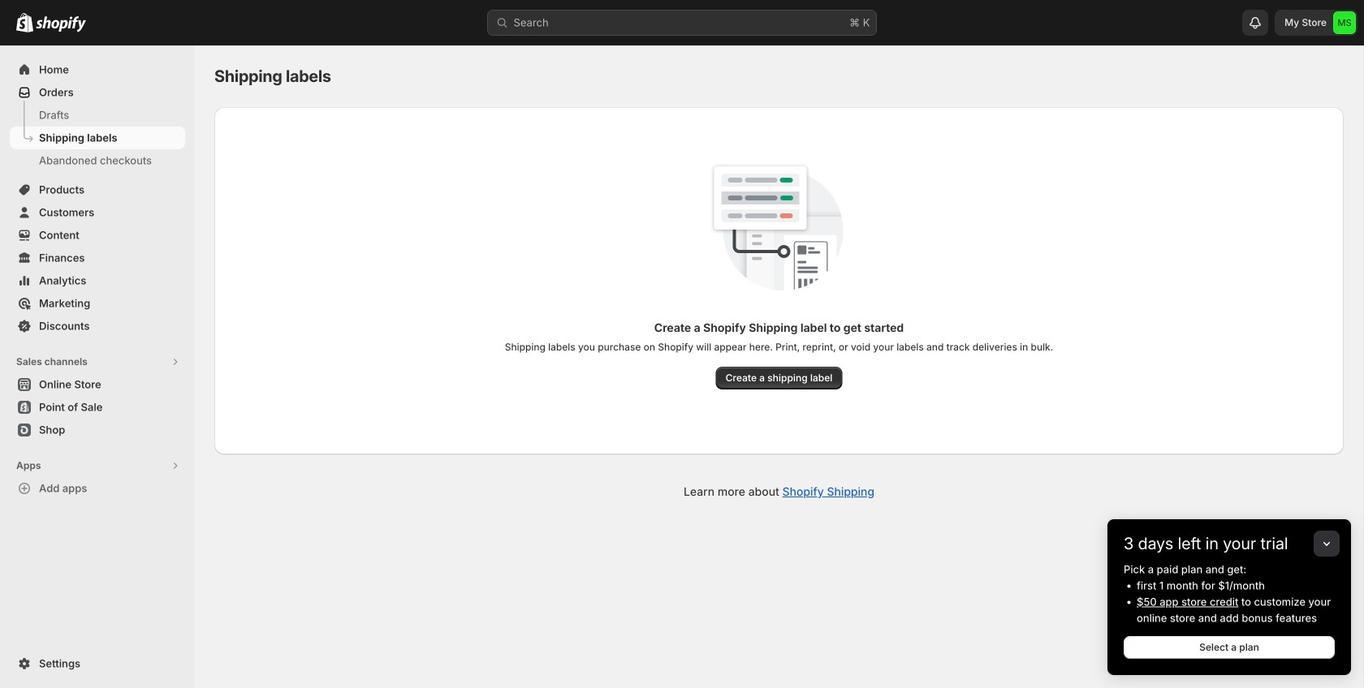 Task type: locate. For each thing, give the bounding box(es) containing it.
shopify image
[[16, 13, 33, 32], [36, 16, 86, 32]]

1 horizontal spatial shopify image
[[36, 16, 86, 32]]



Task type: vqa. For each thing, say whether or not it's contained in the screenshot.
Shopify image
yes



Task type: describe. For each thing, give the bounding box(es) containing it.
my store image
[[1334, 11, 1357, 34]]

0 horizontal spatial shopify image
[[16, 13, 33, 32]]



